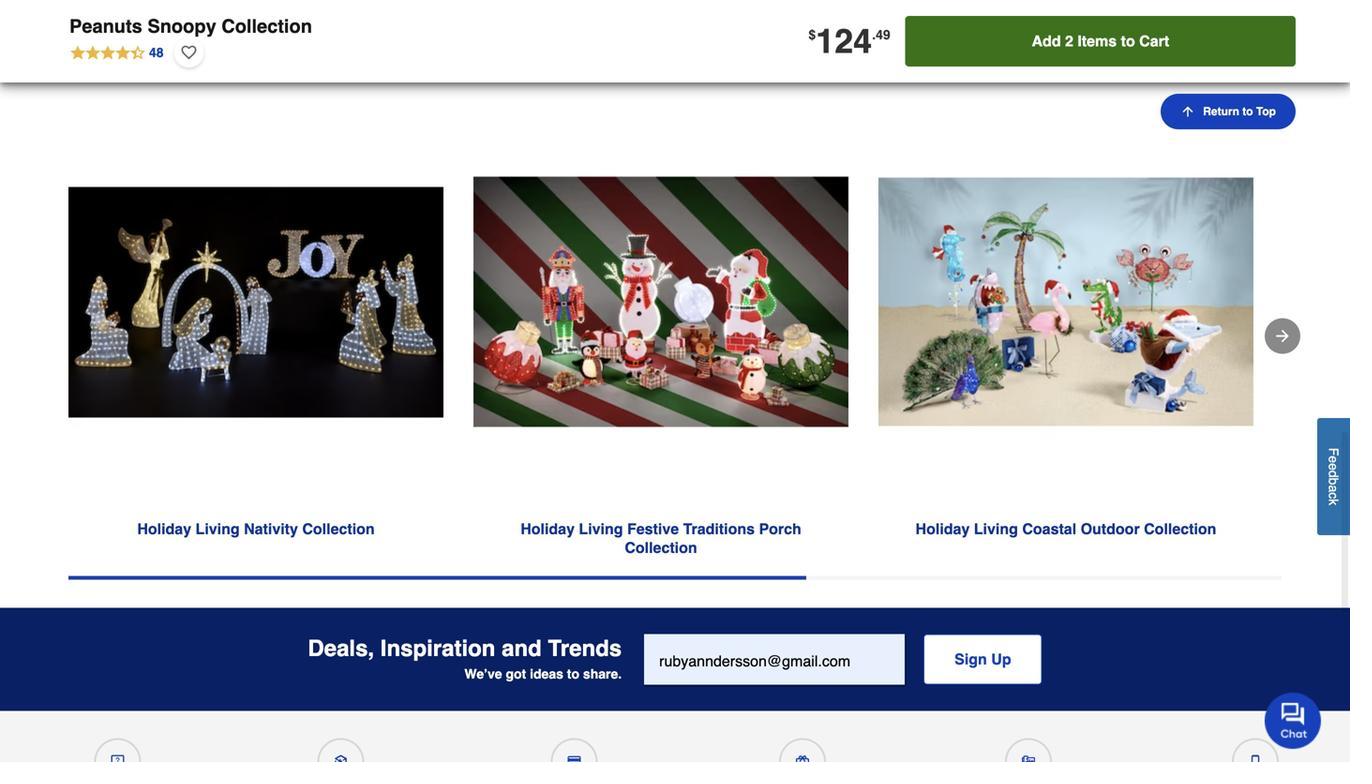Task type: locate. For each thing, give the bounding box(es) containing it.
49
[[876, 27, 890, 42]]

to
[[1121, 32, 1135, 50], [1243, 105, 1253, 118], [567, 667, 579, 682]]

e
[[1326, 456, 1341, 463], [1326, 463, 1341, 470]]

c
[[1326, 492, 1341, 499]]

0 horizontal spatial living
[[196, 521, 240, 538]]

share.
[[583, 667, 622, 682]]

living inside holiday living festive traditions porch collection
[[579, 521, 623, 538]]

living inside holiday living nativity collection link
[[196, 521, 240, 538]]

sign up
[[955, 651, 1011, 668]]

christmas
[[674, 37, 807, 63]]

a
[[1326, 485, 1341, 492]]

porch
[[759, 521, 801, 538]]

1 holiday from the left
[[137, 521, 191, 538]]

collection
[[222, 15, 312, 37], [302, 521, 375, 538], [1144, 521, 1216, 538], [625, 539, 697, 557]]

nativity
[[244, 521, 298, 538]]

to right "ideas"
[[567, 667, 579, 682]]

0 horizontal spatial to
[[567, 667, 579, 682]]

1 vertical spatial to
[[1243, 105, 1253, 118]]

to left cart
[[1121, 32, 1135, 50]]

return to top button
[[1161, 94, 1296, 129]]

holiday living coastal outdoor collection image
[[879, 115, 1254, 490]]

we've
[[464, 667, 502, 682]]

holiday inside holiday living festive traditions porch collection
[[521, 521, 575, 538]]

$
[[809, 27, 816, 42]]

1 horizontal spatial to
[[1121, 32, 1135, 50]]

to left 'top'
[[1243, 105, 1253, 118]]

124
[[816, 22, 872, 61]]

4.4 stars image
[[69, 42, 165, 63]]

holiday for holiday living nativity collection
[[137, 521, 191, 538]]

shop related outdoor christmas decorations
[[372, 37, 978, 63]]

0 vertical spatial outdoor
[[552, 37, 667, 63]]

customer care image
[[111, 755, 124, 762]]

2 e from the top
[[1326, 463, 1341, 470]]

outdoor
[[552, 37, 667, 63], [1081, 521, 1140, 538]]

e up b
[[1326, 463, 1341, 470]]

holiday
[[137, 521, 191, 538], [521, 521, 575, 538], [916, 521, 970, 538]]

add
[[1032, 32, 1061, 50]]

2 horizontal spatial holiday
[[916, 521, 970, 538]]

shop
[[372, 37, 435, 63]]

collection inside holiday living festive traditions porch collection
[[625, 539, 697, 557]]

got
[[506, 667, 526, 682]]

decorations
[[814, 37, 978, 63]]

scrollbar
[[68, 576, 806, 580]]

$ 124 . 49
[[809, 22, 890, 61]]

3 holiday from the left
[[916, 521, 970, 538]]

0 horizontal spatial outdoor
[[552, 37, 667, 63]]

and
[[502, 636, 542, 662]]

3 living from the left
[[974, 521, 1018, 538]]

related
[[441, 37, 546, 63]]

sign up form
[[644, 634, 1042, 687]]

2 holiday from the left
[[521, 521, 575, 538]]

traditions
[[683, 521, 755, 538]]

f e e d b a c k button
[[1317, 418, 1350, 535]]

2 horizontal spatial to
[[1243, 105, 1253, 118]]

e up d
[[1326, 456, 1341, 463]]

holiday for holiday living coastal outdoor collection
[[916, 521, 970, 538]]

1 horizontal spatial holiday
[[521, 521, 575, 538]]

holiday living nativity collection
[[137, 521, 375, 538]]

sign
[[955, 651, 987, 668]]

living left nativity
[[196, 521, 240, 538]]

48 button
[[69, 38, 165, 68]]

holiday living festive traditions porch collection link
[[473, 490, 849, 558]]

holiday living festive traditions porch collection
[[521, 521, 801, 557]]

chat invite button image
[[1265, 692, 1322, 749]]

arrow up image
[[1181, 104, 1196, 119]]

1 vertical spatial outdoor
[[1081, 521, 1140, 538]]

1 living from the left
[[196, 521, 240, 538]]

living inside holiday living coastal outdoor collection link
[[974, 521, 1018, 538]]

b
[[1326, 478, 1341, 485]]

Email Address email field
[[644, 634, 905, 685]]

living for nativity
[[196, 521, 240, 538]]

0 vertical spatial to
[[1121, 32, 1135, 50]]

living
[[196, 521, 240, 538], [579, 521, 623, 538], [974, 521, 1018, 538]]

2 vertical spatial to
[[567, 667, 579, 682]]

2 horizontal spatial living
[[974, 521, 1018, 538]]

2 living from the left
[[579, 521, 623, 538]]

living left coastal
[[974, 521, 1018, 538]]

festive
[[627, 521, 679, 538]]

1 horizontal spatial outdoor
[[1081, 521, 1140, 538]]

living left the "festive"
[[579, 521, 623, 538]]

1 horizontal spatial living
[[579, 521, 623, 538]]

heart outline image
[[181, 42, 196, 63]]

0 horizontal spatial holiday
[[137, 521, 191, 538]]



Task type: describe. For each thing, give the bounding box(es) containing it.
items
[[1078, 32, 1117, 50]]

trends
[[548, 636, 622, 662]]

peanuts snoopy collection
[[69, 15, 312, 37]]

up
[[991, 651, 1011, 668]]

holiday living coastal outdoor collection
[[916, 521, 1216, 538]]

48
[[149, 45, 164, 60]]

top
[[1256, 105, 1276, 118]]

dimensions image
[[1022, 755, 1035, 762]]

holiday living coastal outdoor collection link
[[886, 490, 1246, 539]]

k
[[1326, 499, 1341, 505]]

inspiration
[[380, 636, 495, 662]]

f
[[1326, 448, 1341, 456]]

d
[[1326, 470, 1341, 478]]

pickup image
[[334, 755, 347, 762]]

credit card image
[[568, 755, 581, 762]]

snoopy
[[148, 15, 216, 37]]

peanuts
[[69, 15, 142, 37]]

to inside 'deals, inspiration and trends we've got ideas to share.'
[[567, 667, 579, 682]]

living for coastal
[[974, 521, 1018, 538]]

gift card image
[[796, 755, 809, 762]]

mobile image
[[1249, 755, 1262, 762]]

cart
[[1139, 32, 1169, 50]]

return
[[1203, 105, 1239, 118]]

holiday living festive traditions porch collection image
[[473, 115, 849, 490]]

sign up button
[[924, 634, 1042, 685]]

f e e d b a c k
[[1326, 448, 1341, 505]]

2
[[1065, 32, 1073, 50]]

return to top
[[1203, 105, 1276, 118]]

arrow right image
[[1273, 327, 1292, 346]]

add 2 items to cart button
[[905, 16, 1296, 67]]

holiday living nativity collection image
[[68, 115, 443, 490]]

living for festive
[[579, 521, 623, 538]]

deals, inspiration and trends we've got ideas to share.
[[308, 636, 622, 682]]

deals,
[[308, 636, 374, 662]]

holiday for holiday living festive traditions porch collection
[[521, 521, 575, 538]]

ideas
[[530, 667, 563, 682]]

add 2 items to cart
[[1032, 32, 1169, 50]]

holiday living nativity collection link
[[107, 490, 405, 539]]

1 e from the top
[[1326, 456, 1341, 463]]

coastal
[[1022, 521, 1076, 538]]

.
[[872, 27, 876, 42]]



Task type: vqa. For each thing, say whether or not it's contained in the screenshot.
'Return To Top' BUTTON on the top right
yes



